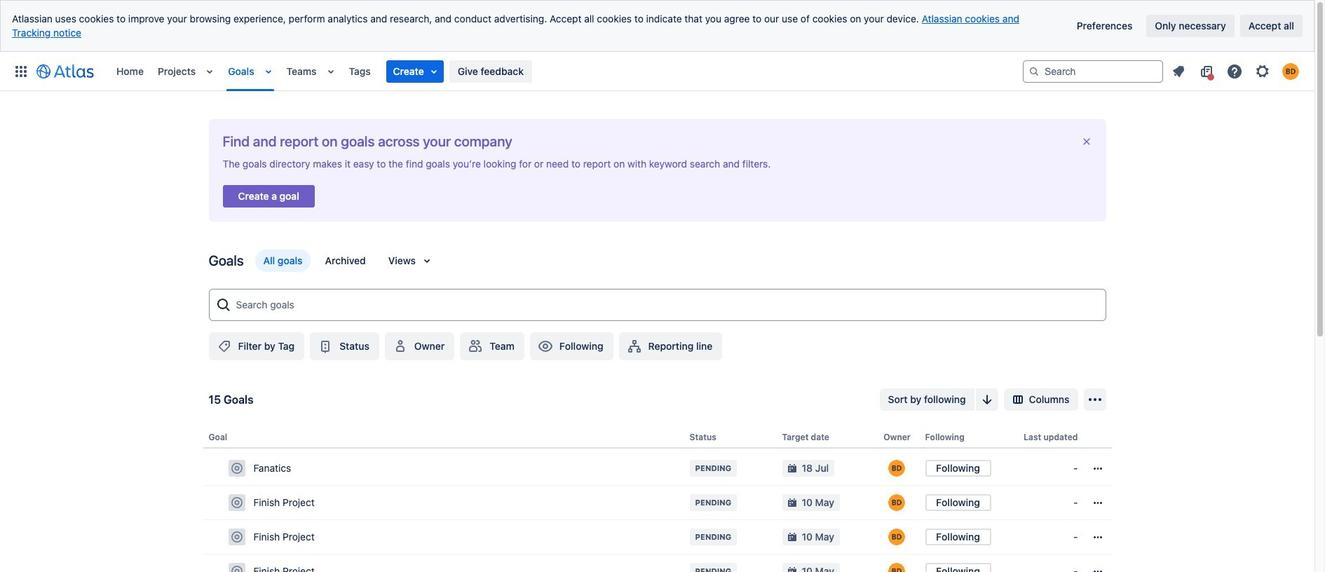 Task type: describe. For each thing, give the bounding box(es) containing it.
reverse sort order image
[[979, 391, 996, 408]]

search image
[[1029, 66, 1040, 77]]

help image
[[1227, 63, 1244, 80]]

Search field
[[1024, 60, 1164, 82]]

more information about this user image for fanatics image
[[888, 460, 905, 477]]

close banner image
[[1081, 136, 1093, 147]]

more information about this user image for finish project icon
[[888, 563, 905, 572]]

2 finish project image from the top
[[231, 532, 242, 543]]

search goals image
[[215, 297, 232, 314]]

switch to... image
[[13, 63, 29, 80]]

top element
[[8, 52, 1024, 91]]

more icon image
[[1090, 563, 1107, 572]]

more information about this user image for 2nd finish project image
[[888, 529, 905, 546]]



Task type: locate. For each thing, give the bounding box(es) containing it.
1 finish project image from the top
[[231, 497, 242, 509]]

None search field
[[1024, 60, 1164, 82]]

finish project image down fanatics image
[[231, 497, 242, 509]]

finish project image
[[231, 566, 242, 572]]

more information about this user image
[[888, 460, 905, 477], [888, 495, 905, 511]]

account image
[[1283, 63, 1300, 80]]

status image
[[317, 338, 334, 355]]

1 vertical spatial more information about this user image
[[888, 563, 905, 572]]

Search goals field
[[232, 293, 1100, 318]]

1 more information about this user image from the top
[[888, 529, 905, 546]]

0 vertical spatial more information about this user image
[[888, 529, 905, 546]]

banner
[[0, 52, 1315, 91]]

1 horizontal spatial list
[[1167, 60, 1307, 82]]

label image
[[216, 338, 233, 355]]

2 more information about this user image from the top
[[888, 495, 905, 511]]

more information about this user image for second finish project image from the bottom of the page
[[888, 495, 905, 511]]

1 vertical spatial finish project image
[[231, 532, 242, 543]]

1 more information about this user image from the top
[[888, 460, 905, 477]]

1 vertical spatial more information about this user image
[[888, 495, 905, 511]]

list
[[109, 52, 1024, 91], [1167, 60, 1307, 82]]

fanatics image
[[231, 463, 242, 474]]

0 horizontal spatial list
[[109, 52, 1024, 91]]

0 vertical spatial finish project image
[[231, 497, 242, 509]]

finish project image up finish project icon
[[231, 532, 242, 543]]

finish project image
[[231, 497, 242, 509], [231, 532, 242, 543]]

more information about this user image
[[888, 529, 905, 546], [888, 563, 905, 572]]

notifications image
[[1171, 63, 1188, 80]]

settings image
[[1255, 63, 1272, 80]]

following image
[[537, 338, 554, 355]]

2 more information about this user image from the top
[[888, 563, 905, 572]]

list item inside list
[[386, 60, 444, 82]]

list item
[[386, 60, 444, 82]]

0 vertical spatial more information about this user image
[[888, 460, 905, 477]]



Task type: vqa. For each thing, say whether or not it's contained in the screenshot.
the bottommost Finish Project icon
yes



